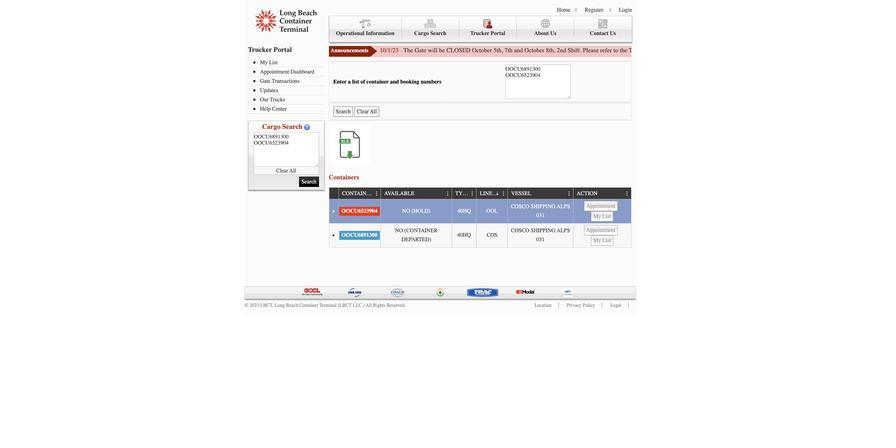 Task type: locate. For each thing, give the bounding box(es) containing it.
1 40hq cell from the top
[[452, 199, 477, 224]]

40hq cell
[[452, 199, 477, 224], [452, 224, 477, 248]]

us for contact us
[[610, 30, 616, 36]]

operational
[[336, 30, 365, 36]]

for right details at the top of the page
[[757, 46, 764, 54]]

40hq left cos cell
[[458, 232, 471, 238]]

0 vertical spatial search
[[431, 30, 447, 36]]

cell
[[573, 199, 631, 224], [573, 224, 631, 248]]

gate right the
[[415, 46, 427, 54]]

ool cell
[[477, 199, 508, 224]]

40hq cell left the cos
[[452, 224, 477, 248]]

be
[[439, 46, 445, 54]]

0 horizontal spatial gate
[[260, 78, 271, 84]]

1 row from the top
[[329, 188, 631, 199]]

0 vertical spatial trucker
[[471, 30, 490, 36]]

to
[[614, 46, 619, 54]]

cosco shipping alps 031 for cos
[[511, 228, 570, 243]]

0 vertical spatial cargo search
[[414, 30, 447, 36]]

cargo
[[414, 30, 429, 36], [262, 123, 281, 131]]

1 vertical spatial shipping
[[531, 228, 556, 234]]

tree grid
[[329, 188, 631, 248]]

0 horizontal spatial edit column settings image
[[374, 191, 380, 197]]

oocu6891300 cell
[[339, 224, 381, 248]]

edit column settings image inside container column header
[[374, 191, 380, 197]]

1 vertical spatial trucker
[[248, 46, 272, 54]]

cargo search inside 'link'
[[414, 30, 447, 36]]

1 vertical spatial and
[[390, 79, 399, 85]]

shift.
[[568, 46, 582, 54]]

1 edit column settings image from the left
[[445, 191, 451, 197]]

home
[[557, 7, 571, 13]]

1 shipping from the top
[[531, 204, 556, 210]]

cosco for cos
[[511, 228, 530, 234]]

1 40hq from the top
[[458, 208, 471, 214]]

list
[[352, 79, 359, 85]]

about us link
[[517, 18, 574, 37]]

2 cosco shipping alps 031 from the top
[[511, 228, 570, 243]]

details
[[739, 46, 755, 54]]

2 cosco from the top
[[511, 228, 530, 234]]

2 edit column settings image from the left
[[470, 191, 475, 197]]

1 vertical spatial 031
[[537, 237, 545, 243]]

and left the booking
[[390, 79, 399, 85]]

2 row from the top
[[329, 199, 631, 224]]

2 031 from the top
[[537, 237, 545, 243]]

1 october from the left
[[472, 46, 492, 54]]

edit column settings image inside available column header
[[445, 191, 451, 197]]

october left 8th,
[[525, 46, 545, 54]]

october left 5th,
[[472, 46, 492, 54]]

1 031 from the top
[[537, 213, 545, 219]]

october
[[472, 46, 492, 54], [525, 46, 545, 54]]

no for no (container departed)
[[395, 228, 403, 234]]

updates link
[[253, 87, 324, 94]]

40hq
[[458, 208, 471, 214], [458, 232, 471, 238]]

edit column settings image inside line column header
[[501, 191, 507, 197]]

for right page
[[700, 46, 708, 54]]

edit column settings image
[[374, 191, 380, 197], [567, 191, 572, 197]]

portal up 5th,
[[491, 30, 506, 36]]

cos
[[487, 232, 498, 238]]

search down help center link
[[282, 123, 302, 131]]

1 | from the left
[[576, 7, 577, 13]]

cargo search up 'will'
[[414, 30, 447, 36]]

terminal
[[320, 303, 337, 309]]

ool
[[487, 208, 498, 214]]

40hq for ool
[[458, 208, 471, 214]]

row
[[329, 188, 631, 199], [329, 199, 631, 224], [329, 224, 631, 248]]

1 cosco shipping alps 031 from the top
[[511, 204, 570, 219]]

2 october from the left
[[525, 46, 545, 54]]

3 edit column settings image from the left
[[501, 191, 507, 197]]

oocu6523904 cell
[[339, 199, 381, 224]]

©
[[245, 303, 248, 309]]

register
[[585, 7, 603, 13]]

edit column settings image inside action column header
[[625, 191, 630, 197]]

row containing no (container departed)
[[329, 224, 631, 248]]

4 edit column settings image from the left
[[625, 191, 630, 197]]

cosco shipping alps 031 cell
[[508, 199, 573, 224], [508, 224, 573, 248]]

1 edit column settings image from the left
[[374, 191, 380, 197]]

llc.)
[[353, 303, 365, 309]]

1 horizontal spatial cargo
[[414, 30, 429, 36]]

contact us
[[590, 30, 616, 36]]

031
[[537, 213, 545, 219], [537, 237, 545, 243]]

0 vertical spatial cosco shipping alps 031
[[511, 204, 570, 219]]

a
[[348, 79, 351, 85]]

vessel column header
[[508, 188, 573, 199]]

Enter container numbers and/ or booking numbers.  text field
[[254, 132, 319, 167]]

and right 7th
[[514, 46, 523, 54]]

beach
[[286, 303, 298, 309]]

40hq down type column header
[[458, 208, 471, 214]]

search up be
[[431, 30, 447, 36]]

2 for from the left
[[757, 46, 764, 54]]

edit column settings image left action
[[567, 191, 572, 197]]

0 vertical spatial no
[[402, 208, 410, 214]]

2 edit column settings image from the left
[[567, 191, 572, 197]]

1 horizontal spatial |
[[610, 7, 611, 13]]

0 horizontal spatial the
[[620, 46, 628, 54]]

None submit
[[333, 107, 353, 117], [299, 177, 319, 187], [333, 107, 353, 117], [299, 177, 319, 187]]

gate up updates
[[260, 78, 271, 84]]

1 cosco from the top
[[511, 204, 530, 210]]

the
[[620, 46, 628, 54], [766, 46, 773, 54]]

10/1/23 the gate will be closed october 5th, 7th and october 8th, 2nd shift. please refer to the truck gate hours web page for further gate details for the week.
[[380, 46, 790, 54]]

1 vertical spatial cosco
[[511, 228, 530, 234]]

edit column settings image inside vessel column header
[[567, 191, 572, 197]]

us right about
[[551, 30, 557, 36]]

cargo search
[[414, 30, 447, 36], [262, 123, 302, 131]]

| right home link
[[576, 7, 577, 13]]

© 2023 lbct, long beach container terminal (lbct llc.) all rights reserved.
[[245, 303, 406, 309]]

2 us from the left
[[610, 30, 616, 36]]

home link
[[557, 7, 571, 13]]

0 vertical spatial cosco
[[511, 204, 530, 210]]

the right to
[[620, 46, 628, 54]]

containers
[[329, 174, 359, 181]]

all right clear
[[289, 168, 296, 174]]

location link
[[535, 303, 552, 309]]

menu bar containing my list
[[248, 59, 327, 114]]

cosco
[[511, 204, 530, 210], [511, 228, 530, 234]]

(lbct
[[338, 303, 352, 309]]

1 vertical spatial no
[[395, 228, 403, 234]]

0 horizontal spatial trucker
[[248, 46, 272, 54]]

2 alps from the top
[[557, 228, 570, 234]]

1 horizontal spatial portal
[[491, 30, 506, 36]]

0 horizontal spatial |
[[576, 7, 577, 13]]

menu bar
[[329, 16, 632, 42], [248, 59, 327, 114]]

action column header
[[573, 188, 631, 199]]

1 vertical spatial menu bar
[[248, 59, 327, 114]]

gate
[[415, 46, 427, 54], [645, 46, 657, 54], [260, 78, 271, 84]]

privacy policy
[[567, 303, 595, 309]]

0 vertical spatial shipping
[[531, 204, 556, 210]]

0 vertical spatial 031
[[537, 213, 545, 219]]

| left 'login' link
[[610, 7, 611, 13]]

portal up my list link
[[274, 46, 292, 54]]

1 us from the left
[[551, 30, 557, 36]]

2 40hq from the top
[[458, 232, 471, 238]]

no
[[402, 208, 410, 214], [395, 228, 403, 234]]

contact
[[590, 30, 609, 36]]

0 vertical spatial cargo
[[414, 30, 429, 36]]

1 horizontal spatial us
[[610, 30, 616, 36]]

0 horizontal spatial cargo
[[262, 123, 281, 131]]

us
[[551, 30, 557, 36], [610, 30, 616, 36]]

the left week.
[[766, 46, 773, 54]]

031 for ool
[[537, 213, 545, 219]]

1 horizontal spatial trucker portal
[[471, 30, 506, 36]]

0 vertical spatial and
[[514, 46, 523, 54]]

rights
[[373, 303, 386, 309]]

|
[[576, 7, 577, 13], [610, 7, 611, 13]]

1 horizontal spatial the
[[766, 46, 773, 54]]

0 vertical spatial trucker portal
[[471, 30, 506, 36]]

login
[[619, 7, 632, 13]]

edit column settings image for vessel
[[567, 191, 572, 197]]

1 cell from the top
[[573, 199, 631, 224]]

us for about us
[[551, 30, 557, 36]]

0 vertical spatial 40hq
[[458, 208, 471, 214]]

cargo up 'will'
[[414, 30, 429, 36]]

cosco down vessel
[[511, 204, 530, 210]]

1 horizontal spatial menu bar
[[329, 16, 632, 42]]

1 horizontal spatial edit column settings image
[[567, 191, 572, 197]]

0 horizontal spatial us
[[551, 30, 557, 36]]

trucker up closed
[[471, 30, 490, 36]]

1 horizontal spatial october
[[525, 46, 545, 54]]

0 horizontal spatial october
[[472, 46, 492, 54]]

us right "contact"
[[610, 30, 616, 36]]

web
[[675, 46, 686, 54]]

3 row from the top
[[329, 224, 631, 248]]

no inside no (container departed)
[[395, 228, 403, 234]]

1 vertical spatial trucker portal
[[248, 46, 292, 54]]

None button
[[355, 107, 379, 117], [584, 201, 618, 211], [591, 211, 614, 222], [584, 225, 618, 236], [591, 236, 614, 246], [355, 107, 379, 117], [584, 201, 618, 211], [591, 211, 614, 222], [584, 225, 618, 236], [591, 236, 614, 246]]

cosco shipping alps 031
[[511, 204, 570, 219], [511, 228, 570, 243]]

menu bar containing operational information
[[329, 16, 632, 42]]

edit column settings image for container
[[374, 191, 380, 197]]

my
[[260, 60, 268, 66]]

1 vertical spatial search
[[282, 123, 302, 131]]

cell for cos
[[573, 224, 631, 248]]

shipping for cos
[[531, 228, 556, 234]]

2 | from the left
[[610, 7, 611, 13]]

1 horizontal spatial cargo search
[[414, 30, 447, 36]]

no up departed)
[[395, 228, 403, 234]]

2 40hq cell from the top
[[452, 224, 477, 248]]

0 horizontal spatial menu bar
[[248, 59, 327, 114]]

0 horizontal spatial for
[[700, 46, 708, 54]]

vessel
[[511, 191, 532, 197]]

0 vertical spatial all
[[289, 168, 296, 174]]

cargo down help at the left of the page
[[262, 123, 281, 131]]

40hq for cos
[[458, 232, 471, 238]]

1 vertical spatial 40hq
[[458, 232, 471, 238]]

40hq cell for cos
[[452, 224, 477, 248]]

0 horizontal spatial portal
[[274, 46, 292, 54]]

center
[[272, 106, 287, 112]]

1 alps from the top
[[557, 204, 570, 210]]

1 horizontal spatial and
[[514, 46, 523, 54]]

0 vertical spatial menu bar
[[329, 16, 632, 42]]

trucker up my
[[248, 46, 272, 54]]

row group
[[329, 199, 631, 248]]

all right llc.)
[[366, 303, 372, 309]]

no left the (hold)
[[402, 208, 410, 214]]

enter a list of container and booking numbers
[[333, 79, 442, 85]]

1 vertical spatial alps
[[557, 228, 570, 234]]

1 horizontal spatial trucker
[[471, 30, 490, 36]]

1 vertical spatial cargo search
[[262, 123, 302, 131]]

1 vertical spatial portal
[[274, 46, 292, 54]]

edit column settings image
[[445, 191, 451, 197], [470, 191, 475, 197], [501, 191, 507, 197], [625, 191, 630, 197]]

1 horizontal spatial search
[[431, 30, 447, 36]]

trucker portal up 5th,
[[471, 30, 506, 36]]

container
[[342, 191, 374, 197]]

1 cosco shipping alps 031 cell from the top
[[508, 199, 573, 224]]

portal
[[491, 30, 506, 36], [274, 46, 292, 54]]

further
[[709, 46, 726, 54]]

5th,
[[494, 46, 503, 54]]

gate right truck
[[645, 46, 657, 54]]

1 vertical spatial all
[[366, 303, 372, 309]]

2 cell from the top
[[573, 224, 631, 248]]

edit column settings image right 'container'
[[374, 191, 380, 197]]

and
[[514, 46, 523, 54], [390, 79, 399, 85]]

cosco right the cos
[[511, 228, 530, 234]]

action
[[577, 191, 598, 197]]

about us
[[534, 30, 557, 36]]

1 horizontal spatial for
[[757, 46, 764, 54]]

edit column settings image inside type column header
[[470, 191, 475, 197]]

announcements
[[331, 47, 369, 54]]

1 vertical spatial cosco shipping alps 031
[[511, 228, 570, 243]]

0 horizontal spatial all
[[289, 168, 296, 174]]

cargo search down "center"
[[262, 123, 302, 131]]

40hq cell down type
[[452, 199, 477, 224]]

trucker portal up list
[[248, 46, 292, 54]]

shipping
[[531, 204, 556, 210], [531, 228, 556, 234]]

0 horizontal spatial and
[[390, 79, 399, 85]]

2 cosco shipping alps 031 cell from the top
[[508, 224, 573, 248]]

clear all button
[[254, 167, 319, 175]]

2 shipping from the top
[[531, 228, 556, 234]]

line
[[480, 191, 493, 197]]

no for no (hold)
[[402, 208, 410, 214]]

0 vertical spatial alps
[[557, 204, 570, 210]]



Task type: describe. For each thing, give the bounding box(es) containing it.
gate
[[727, 46, 738, 54]]

edit column settings image for line
[[501, 191, 507, 197]]

list
[[269, 60, 278, 66]]

cosco for ool
[[511, 204, 530, 210]]

legal
[[611, 303, 622, 309]]

row containing cosco shipping alps 031
[[329, 199, 631, 224]]

031 for cos
[[537, 237, 545, 243]]

about
[[534, 30, 549, 36]]

trucker portal inside menu bar
[[471, 30, 506, 36]]

truck
[[629, 46, 644, 54]]

2 horizontal spatial gate
[[645, 46, 657, 54]]

2023
[[250, 303, 259, 309]]

my list link
[[253, 60, 324, 66]]

edit column settings image for available
[[445, 191, 451, 197]]

trucker portal link
[[459, 18, 517, 37]]

no (container departed) cell
[[381, 224, 452, 248]]

type column header
[[452, 188, 477, 199]]

will
[[428, 46, 438, 54]]

trucks
[[270, 97, 285, 103]]

oocu6523904
[[342, 208, 378, 214]]

0 horizontal spatial trucker portal
[[248, 46, 292, 54]]

(hold)
[[412, 208, 431, 214]]

page
[[687, 46, 699, 54]]

the
[[404, 46, 413, 54]]

numbers
[[421, 79, 442, 85]]

our
[[260, 97, 269, 103]]

operational information link
[[329, 18, 402, 37]]

1 for from the left
[[700, 46, 708, 54]]

lbct,
[[260, 303, 274, 309]]

7th
[[505, 46, 513, 54]]

shipping for ool
[[531, 204, 556, 210]]

refer
[[601, 46, 612, 54]]

type
[[456, 191, 469, 197]]

updates
[[260, 87, 278, 94]]

vessel link
[[511, 188, 535, 199]]

location
[[535, 303, 552, 309]]

register link
[[585, 7, 603, 13]]

week.
[[775, 46, 790, 54]]

(container
[[405, 228, 438, 234]]

gate transactions link
[[253, 78, 324, 84]]

container
[[367, 79, 389, 85]]

row containing container
[[329, 188, 631, 199]]

transactions
[[272, 78, 300, 84]]

login link
[[619, 7, 632, 13]]

container
[[299, 303, 318, 309]]

1 the from the left
[[620, 46, 628, 54]]

departed)
[[402, 237, 431, 243]]

1 horizontal spatial gate
[[415, 46, 427, 54]]

edit column settings image for type
[[470, 191, 475, 197]]

edit column settings image for action
[[625, 191, 630, 197]]

cell for ool
[[573, 199, 631, 224]]

cosco shipping alps 031 cell for cos
[[508, 224, 573, 248]]

cargo inside cargo search 'link'
[[414, 30, 429, 36]]

privacy
[[567, 303, 582, 309]]

privacy policy link
[[567, 303, 595, 309]]

no (hold) cell
[[381, 199, 452, 224]]

line column header
[[477, 188, 508, 199]]

search inside 'link'
[[431, 30, 447, 36]]

available
[[384, 191, 415, 197]]

8th,
[[546, 46, 556, 54]]

action link
[[577, 188, 601, 199]]

help center link
[[253, 106, 324, 112]]

appointment dashboard link
[[253, 69, 324, 75]]

line link
[[480, 188, 504, 199]]

policy
[[583, 303, 595, 309]]

please
[[583, 46, 599, 54]]

no (container departed)
[[395, 228, 438, 243]]

1 vertical spatial cargo
[[262, 123, 281, 131]]

our trucks link
[[253, 97, 324, 103]]

cargo search link
[[402, 18, 459, 37]]

clear all
[[276, 168, 296, 174]]

legal link
[[611, 303, 622, 309]]

container column header
[[339, 188, 381, 199]]

of
[[361, 79, 365, 85]]

type link
[[456, 188, 473, 199]]

no (hold)
[[402, 208, 431, 214]]

all inside button
[[289, 168, 296, 174]]

alps for ool
[[557, 204, 570, 210]]

booking
[[401, 79, 419, 85]]

row group containing cosco shipping alps 031
[[329, 199, 631, 248]]

2nd
[[557, 46, 567, 54]]

alps for cos
[[557, 228, 570, 234]]

reserved.
[[387, 303, 406, 309]]

appointment
[[260, 69, 289, 75]]

tree grid containing container
[[329, 188, 631, 248]]

Enter container numbers and/ or booking numbers. Press ESC to reset input box text field
[[506, 65, 571, 99]]

40hq cell for ool
[[452, 199, 477, 224]]

container link
[[342, 188, 377, 199]]

my list appointment dashboard gate transactions updates our trucks help center
[[260, 60, 314, 112]]

long
[[275, 303, 285, 309]]

1 horizontal spatial all
[[366, 303, 372, 309]]

information
[[366, 30, 395, 36]]

available link
[[384, 188, 418, 199]]

oocu6891300
[[342, 232, 378, 238]]

closed
[[447, 46, 471, 54]]

enter
[[333, 79, 347, 85]]

operational information
[[336, 30, 395, 36]]

dashboard
[[291, 69, 314, 75]]

clear
[[276, 168, 288, 174]]

cosco shipping alps 031 cell for ool
[[508, 199, 573, 224]]

2 the from the left
[[766, 46, 773, 54]]

0 horizontal spatial cargo search
[[262, 123, 302, 131]]

cosco shipping alps 031 for ool
[[511, 204, 570, 219]]

available column header
[[381, 188, 452, 199]]

0 horizontal spatial search
[[282, 123, 302, 131]]

10/1/23
[[380, 46, 399, 54]]

help
[[260, 106, 271, 112]]

gate inside my list appointment dashboard gate transactions updates our trucks help center
[[260, 78, 271, 84]]

contact us link
[[574, 18, 632, 37]]

0 vertical spatial portal
[[491, 30, 506, 36]]

cos cell
[[477, 224, 508, 248]]



Task type: vqa. For each thing, say whether or not it's contained in the screenshot.
the right NOT
no



